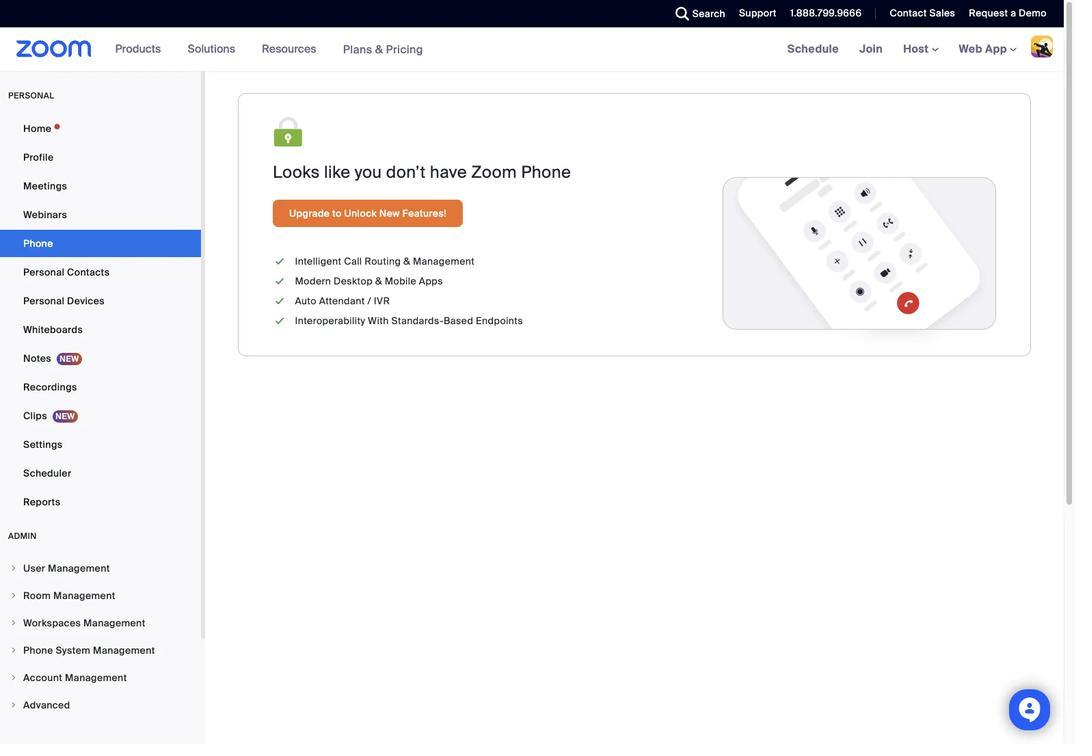 Task type: locate. For each thing, give the bounding box(es) containing it.
support link
[[729, 0, 780, 27], [739, 7, 777, 19]]

2 right image from the top
[[10, 592, 18, 600]]

personal contacts
[[23, 266, 110, 278]]

join link
[[849, 27, 893, 71]]

solutions button
[[188, 27, 241, 71]]

host button
[[904, 42, 939, 56]]

endpoints
[[476, 315, 523, 327]]

& right plans
[[375, 42, 383, 56]]

&
[[375, 42, 383, 56], [404, 255, 411, 267], [375, 275, 382, 287]]

& up ivr at the top left
[[375, 275, 382, 287]]

right image
[[10, 674, 18, 682], [10, 701, 18, 709]]

1 right image from the top
[[10, 674, 18, 682]]

checked image
[[273, 274, 287, 289], [273, 314, 287, 328]]

checked image
[[273, 254, 287, 269], [273, 294, 287, 308]]

schedule
[[788, 42, 839, 56]]

checked image left modern
[[273, 274, 287, 289]]

phone for "phone" link
[[23, 237, 53, 250]]

advanced
[[23, 699, 70, 711]]

support
[[739, 7, 777, 19]]

management up advanced menu item in the bottom of the page
[[65, 672, 127, 684]]

settings link
[[0, 431, 201, 458]]

right image for user management
[[10, 564, 18, 572]]

1.888.799.9666 button
[[780, 0, 865, 27], [790, 7, 862, 19]]

plans & pricing link
[[343, 42, 423, 56], [343, 42, 423, 56]]

management down workspaces management menu item
[[93, 644, 155, 657]]

checked image left intelligent
[[273, 254, 287, 269]]

personal inside personal contacts link
[[23, 266, 65, 278]]

modern
[[295, 275, 331, 287]]

0 vertical spatial checked image
[[273, 254, 287, 269]]

personal
[[23, 266, 65, 278], [23, 295, 65, 307]]

right image for room management
[[10, 592, 18, 600]]

1 right image from the top
[[10, 564, 18, 572]]

phone for phone system management
[[23, 644, 53, 657]]

right image left workspaces
[[10, 619, 18, 627]]

2 checked image from the top
[[273, 294, 287, 308]]

account
[[23, 672, 62, 684]]

advanced menu item
[[0, 692, 201, 718]]

right image for workspaces management
[[10, 619, 18, 627]]

0 vertical spatial &
[[375, 42, 383, 56]]

new
[[379, 207, 400, 220]]

intelligent call routing & management
[[295, 255, 475, 267]]

management up workspaces management
[[53, 590, 115, 602]]

banner
[[0, 27, 1064, 72]]

whiteboards
[[23, 324, 83, 336]]

phone inside phone system management menu item
[[23, 644, 53, 657]]

phone system management menu item
[[0, 637, 201, 663]]

with
[[368, 315, 389, 327]]

1 checked image from the top
[[273, 274, 287, 289]]

scheduler link
[[0, 460, 201, 487]]

right image left account
[[10, 674, 18, 682]]

upgrade to unlock new features!
[[289, 207, 447, 220]]

management up phone system management menu item
[[83, 617, 145, 629]]

phone link
[[0, 230, 201, 257]]

room management
[[23, 590, 115, 602]]

solutions
[[188, 42, 235, 56]]

auto
[[295, 295, 317, 307]]

phone right the zoom
[[521, 161, 571, 183]]

management
[[413, 255, 475, 267], [48, 562, 110, 575], [53, 590, 115, 602], [83, 617, 145, 629], [93, 644, 155, 657], [65, 672, 127, 684]]

notes
[[23, 352, 51, 365]]

call
[[344, 255, 362, 267]]

recordings link
[[0, 373, 201, 401]]

recordings
[[23, 381, 77, 393]]

1 personal from the top
[[23, 266, 65, 278]]

personal contacts link
[[0, 259, 201, 286]]

management for room management
[[53, 590, 115, 602]]

phone inside "phone" link
[[23, 237, 53, 250]]

management up apps
[[413, 255, 475, 267]]

right image inside the user management menu item
[[10, 564, 18, 572]]

right image left system
[[10, 646, 18, 655]]

2 vertical spatial phone
[[23, 644, 53, 657]]

right image left advanced
[[10, 701, 18, 709]]

right image left user
[[10, 564, 18, 572]]

request a demo link
[[959, 0, 1064, 27], [969, 7, 1047, 19]]

admin
[[8, 531, 37, 542]]

personal for personal devices
[[23, 295, 65, 307]]

profile picture image
[[1031, 36, 1053, 57]]

web app
[[959, 42, 1007, 56]]

0 vertical spatial personal
[[23, 266, 65, 278]]

right image left room
[[10, 592, 18, 600]]

resources button
[[262, 27, 323, 71]]

1 vertical spatial right image
[[10, 701, 18, 709]]

1.888.799.9666
[[790, 7, 862, 19]]

search button
[[665, 0, 729, 27]]

& up mobile
[[404, 255, 411, 267]]

resources
[[262, 42, 316, 56]]

phone up account
[[23, 644, 53, 657]]

1 vertical spatial checked image
[[273, 294, 287, 308]]

phone
[[521, 161, 571, 183], [23, 237, 53, 250], [23, 644, 53, 657]]

management up room management
[[48, 562, 110, 575]]

0 vertical spatial right image
[[10, 674, 18, 682]]

request
[[969, 7, 1008, 19]]

user
[[23, 562, 45, 575]]

join
[[860, 42, 883, 56]]

4 right image from the top
[[10, 646, 18, 655]]

right image inside "room management" menu item
[[10, 592, 18, 600]]

clips
[[23, 410, 47, 422]]

checked image left auto
[[273, 294, 287, 308]]

right image inside account management menu item
[[10, 674, 18, 682]]

user management menu item
[[0, 555, 201, 581]]

2 checked image from the top
[[273, 314, 287, 328]]

right image inside workspaces management menu item
[[10, 619, 18, 627]]

0 vertical spatial checked image
[[273, 274, 287, 289]]

3 right image from the top
[[10, 619, 18, 627]]

1 vertical spatial &
[[404, 255, 411, 267]]

right image inside phone system management menu item
[[10, 646, 18, 655]]

plans
[[343, 42, 372, 56]]

contact sales
[[890, 7, 956, 19]]

personal inside personal devices link
[[23, 295, 65, 307]]

2 right image from the top
[[10, 701, 18, 709]]

right image
[[10, 564, 18, 572], [10, 592, 18, 600], [10, 619, 18, 627], [10, 646, 18, 655]]

account management menu item
[[0, 665, 201, 691]]

2 personal from the top
[[23, 295, 65, 307]]

interoperability with standards-based endpoints
[[295, 315, 523, 327]]

right image inside advanced menu item
[[10, 701, 18, 709]]

personal up whiteboards
[[23, 295, 65, 307]]

checked image left the interoperability
[[273, 314, 287, 328]]

upgrade to unlock new features! button
[[273, 200, 463, 227]]

management inside menu item
[[48, 562, 110, 575]]

zoom logo image
[[16, 40, 91, 57]]

1 checked image from the top
[[273, 254, 287, 269]]

contact
[[890, 7, 927, 19]]

personal up the personal devices
[[23, 266, 65, 278]]

to
[[332, 207, 342, 220]]

workspaces management menu item
[[0, 610, 201, 636]]

web
[[959, 42, 983, 56]]

phone down webinars
[[23, 237, 53, 250]]

checked image for intelligent
[[273, 254, 287, 269]]

admin menu menu
[[0, 555, 201, 719]]

1 vertical spatial phone
[[23, 237, 53, 250]]

personal
[[8, 90, 54, 101]]

plans & pricing
[[343, 42, 423, 56]]

1 vertical spatial checked image
[[273, 314, 287, 328]]

1 vertical spatial personal
[[23, 295, 65, 307]]



Task type: describe. For each thing, give the bounding box(es) containing it.
scheduler
[[23, 467, 71, 479]]

zoom
[[471, 161, 517, 183]]

workspaces management
[[23, 617, 145, 629]]

personal for personal contacts
[[23, 266, 65, 278]]

sales
[[930, 7, 956, 19]]

search
[[693, 8, 726, 20]]

home link
[[0, 115, 201, 142]]

contacts
[[67, 266, 110, 278]]

right image for phone system management
[[10, 646, 18, 655]]

request a demo
[[969, 7, 1047, 19]]

whiteboards link
[[0, 316, 201, 343]]

pricing
[[386, 42, 423, 56]]

intelligent
[[295, 255, 342, 267]]

have
[[430, 161, 467, 183]]

interoperability
[[295, 315, 365, 327]]

2 vertical spatial &
[[375, 275, 382, 287]]

reports link
[[0, 488, 201, 516]]

desktop
[[334, 275, 373, 287]]

meetings
[[23, 180, 67, 192]]

management for account management
[[65, 672, 127, 684]]

home
[[23, 122, 51, 135]]

right image for advanced
[[10, 701, 18, 709]]

webinars
[[23, 209, 67, 221]]

settings
[[23, 438, 63, 451]]

modern desktop & mobile apps
[[295, 275, 443, 287]]

checked image for interoperability
[[273, 314, 287, 328]]

host
[[904, 42, 932, 56]]

profile
[[23, 151, 54, 163]]

meetings link
[[0, 172, 201, 200]]

personal devices link
[[0, 287, 201, 315]]

demo
[[1019, 7, 1047, 19]]

standards-
[[392, 315, 444, 327]]

meetings navigation
[[777, 27, 1064, 72]]

product information navigation
[[105, 27, 434, 72]]

management for user management
[[48, 562, 110, 575]]

products
[[115, 42, 161, 56]]

like
[[324, 161, 351, 183]]

devices
[[67, 295, 105, 307]]

attendant
[[319, 295, 365, 307]]

profile link
[[0, 144, 201, 171]]

web app button
[[959, 42, 1017, 56]]

checked image for auto
[[273, 294, 287, 308]]

based
[[444, 315, 474, 327]]

looks
[[273, 161, 320, 183]]

room management menu item
[[0, 583, 201, 609]]

don't
[[386, 161, 426, 183]]

ivr
[[374, 295, 390, 307]]

features!
[[403, 207, 447, 220]]

personal menu menu
[[0, 115, 201, 517]]

/
[[368, 295, 371, 307]]

0 vertical spatial phone
[[521, 161, 571, 183]]

management for workspaces management
[[83, 617, 145, 629]]

room
[[23, 590, 51, 602]]

apps
[[419, 275, 443, 287]]

user management
[[23, 562, 110, 575]]

notes link
[[0, 345, 201, 372]]

phone system management
[[23, 644, 155, 657]]

you
[[355, 161, 382, 183]]

app
[[986, 42, 1007, 56]]

auto attendant / ivr
[[295, 295, 390, 307]]

clips link
[[0, 402, 201, 430]]

right image for account management
[[10, 674, 18, 682]]

products button
[[115, 27, 167, 71]]

looks like you don't have zoom phone
[[273, 161, 571, 183]]

mobile
[[385, 275, 417, 287]]

& inside 'product information' navigation
[[375, 42, 383, 56]]

schedule link
[[777, 27, 849, 71]]

checked image for modern
[[273, 274, 287, 289]]

banner containing products
[[0, 27, 1064, 72]]

reports
[[23, 496, 60, 508]]

workspaces
[[23, 617, 81, 629]]

webinars link
[[0, 201, 201, 228]]

unlock
[[344, 207, 377, 220]]

account management
[[23, 672, 127, 684]]

a
[[1011, 7, 1017, 19]]

routing
[[365, 255, 401, 267]]

system
[[56, 644, 91, 657]]

personal devices
[[23, 295, 105, 307]]

upgrade
[[289, 207, 330, 220]]



Task type: vqa. For each thing, say whether or not it's contained in the screenshot.
Profile picture
yes



